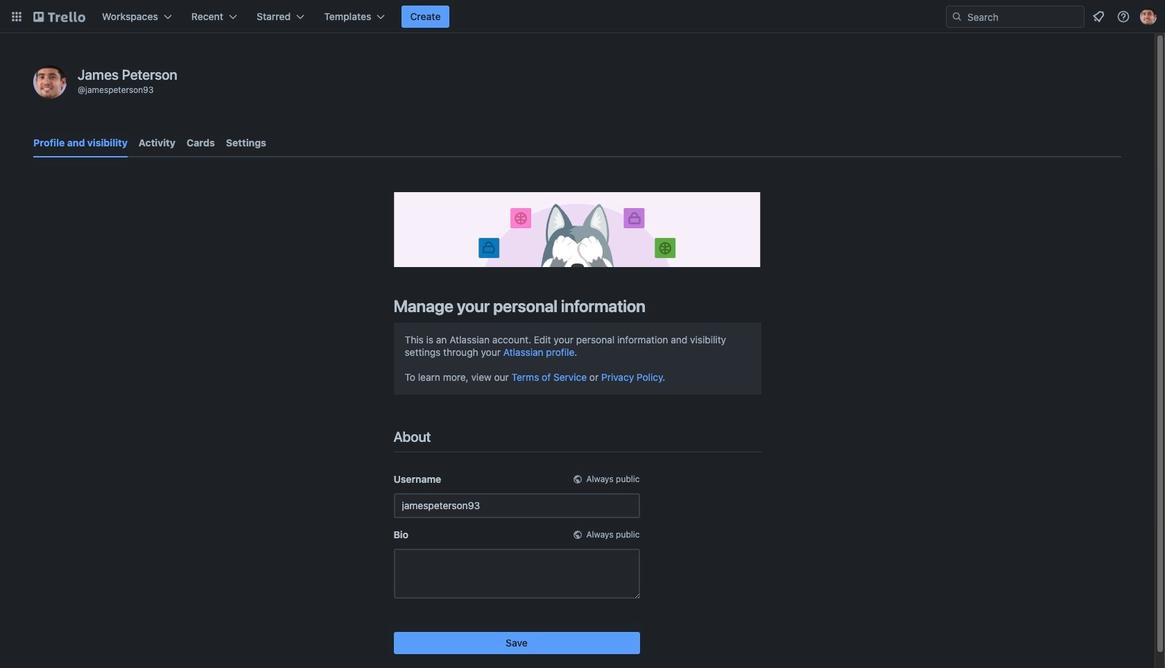 Task type: vqa. For each thing, say whether or not it's contained in the screenshot.
the leftmost James Peterson (jamespeterson93) image
yes



Task type: locate. For each thing, give the bounding box(es) containing it.
0 horizontal spatial james peterson (jamespeterson93) image
[[33, 65, 67, 99]]

primary element
[[0, 0, 1166, 33]]

james peterson (jamespeterson93) image down back to home image
[[33, 65, 67, 99]]

1 vertical spatial james peterson (jamespeterson93) image
[[33, 65, 67, 99]]

james peterson (jamespeterson93) image
[[1141, 8, 1158, 25], [33, 65, 67, 99]]

None text field
[[394, 493, 640, 518], [394, 549, 640, 599], [394, 493, 640, 518], [394, 549, 640, 599]]

Search field
[[947, 6, 1085, 28]]

james peterson (jamespeterson93) image right the open information menu icon
[[1141, 8, 1158, 25]]

1 horizontal spatial james peterson (jamespeterson93) image
[[1141, 8, 1158, 25]]

0 vertical spatial james peterson (jamespeterson93) image
[[1141, 8, 1158, 25]]



Task type: describe. For each thing, give the bounding box(es) containing it.
0 notifications image
[[1091, 8, 1108, 25]]

search image
[[952, 11, 963, 22]]

back to home image
[[33, 6, 85, 28]]

open information menu image
[[1117, 10, 1131, 24]]

james peterson (jamespeterson93) image inside primary element
[[1141, 8, 1158, 25]]



